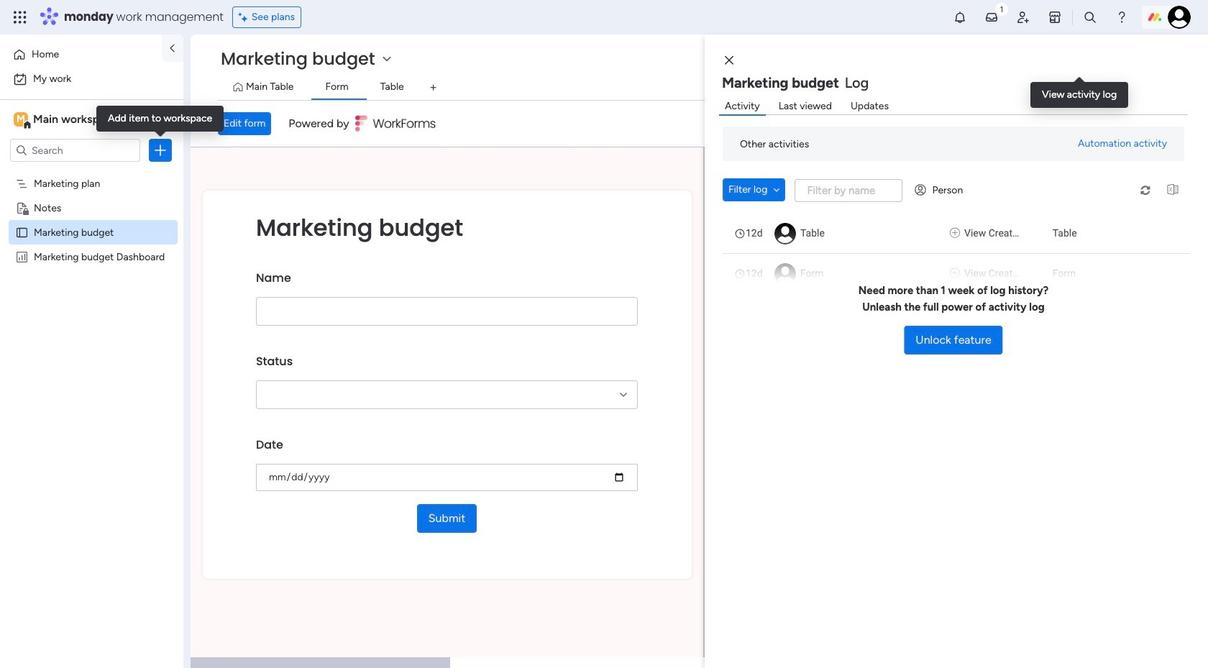 Task type: locate. For each thing, give the bounding box(es) containing it.
1 vertical spatial dapulse plus image
[[950, 266, 961, 281]]

1 dapulse plus image from the top
[[950, 226, 961, 241]]

help image
[[1115, 10, 1130, 24]]

select product image
[[13, 10, 27, 24]]

public board image
[[15, 225, 29, 239]]

list box
[[0, 168, 183, 463], [723, 213, 1191, 294]]

tab
[[422, 76, 445, 99]]

name text field
[[256, 297, 638, 326]]

update feed image
[[985, 10, 999, 24]]

workspace selection element
[[14, 111, 120, 130]]

tab list
[[218, 76, 1187, 100]]

angle down image
[[774, 185, 780, 195]]

refresh image
[[1135, 185, 1158, 195]]

options image
[[153, 143, 168, 158]]

0 vertical spatial option
[[9, 43, 153, 66]]

add view image
[[431, 82, 437, 93]]

dapulse plus image
[[950, 226, 961, 241], [950, 266, 961, 281]]

group
[[256, 260, 638, 343], [256, 343, 638, 427], [256, 427, 638, 504]]

private board image
[[15, 201, 29, 214]]

Search in workspace field
[[30, 142, 120, 159]]

Choose a date date field
[[256, 464, 638, 491]]

close image
[[725, 55, 734, 66]]

form form
[[191, 148, 704, 658]]

option
[[9, 43, 153, 66], [9, 68, 175, 91], [0, 170, 183, 173]]

0 vertical spatial dapulse plus image
[[950, 226, 961, 241]]

2 group from the top
[[256, 343, 638, 427]]

1 horizontal spatial list box
[[723, 213, 1191, 294]]

2 dapulse plus image from the top
[[950, 266, 961, 281]]



Task type: describe. For each thing, give the bounding box(es) containing it.
public dashboard image
[[15, 250, 29, 263]]

1 vertical spatial option
[[9, 68, 175, 91]]

export to excel image
[[1162, 185, 1185, 195]]

3 group from the top
[[256, 427, 638, 504]]

see plans image
[[239, 9, 252, 25]]

2 vertical spatial option
[[0, 170, 183, 173]]

kendall parks image
[[1168, 6, 1192, 29]]

1 image
[[996, 1, 1009, 17]]

0 horizontal spatial list box
[[0, 168, 183, 463]]

Filter by name field
[[795, 179, 903, 202]]

search everything image
[[1084, 10, 1098, 24]]

notifications image
[[953, 10, 968, 24]]

workforms logo image
[[355, 112, 436, 135]]

workspace image
[[14, 112, 28, 127]]

invite members image
[[1017, 10, 1031, 24]]

1 group from the top
[[256, 260, 638, 343]]

monday marketplace image
[[1048, 10, 1063, 24]]



Task type: vqa. For each thing, say whether or not it's contained in the screenshot.
Archive link
no



